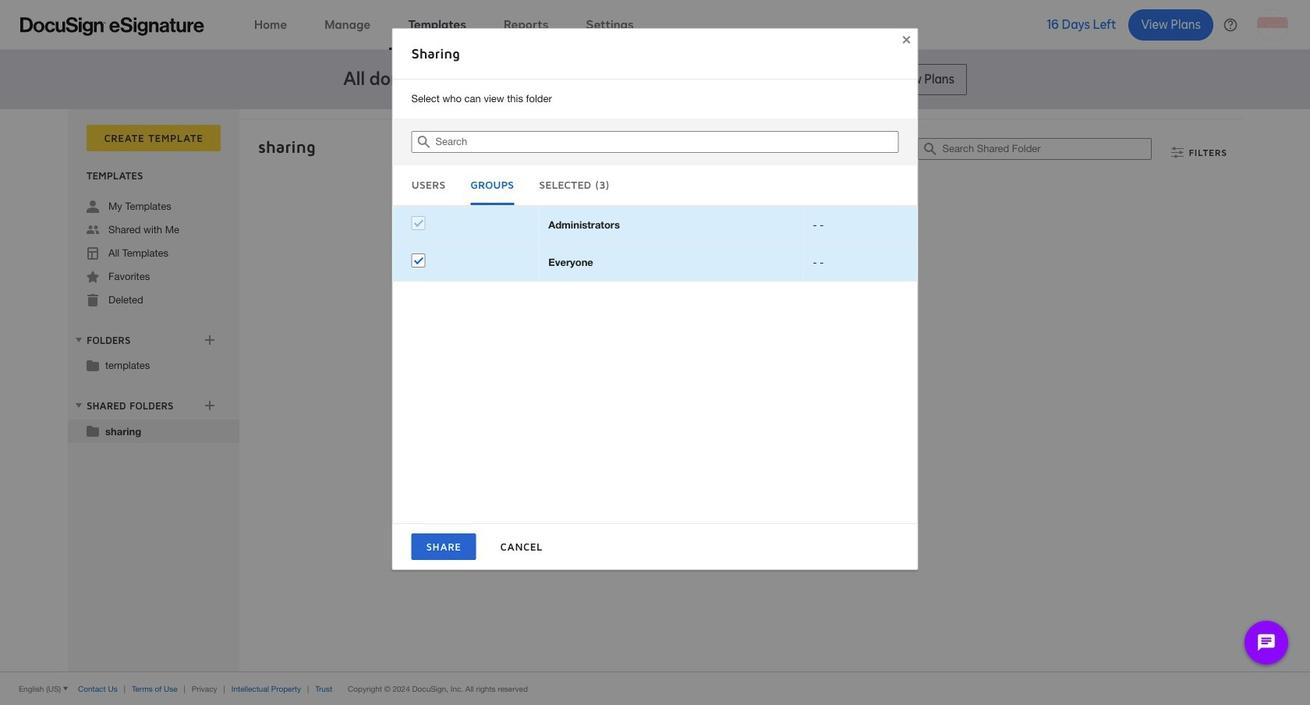 Task type: locate. For each thing, give the bounding box(es) containing it.
more info region
[[0, 672, 1310, 705]]

1 vertical spatial folder image
[[87, 424, 99, 437]]

Search Shared Folder text field
[[943, 139, 1152, 159]]

docusign esignature image
[[20, 17, 204, 35]]

folder image
[[87, 359, 99, 371], [87, 424, 99, 437]]

0 vertical spatial folder image
[[87, 359, 99, 371]]

2 folder image from the top
[[87, 424, 99, 437]]

tab list
[[411, 175, 899, 205]]

Search text field
[[436, 132, 898, 152]]



Task type: describe. For each thing, give the bounding box(es) containing it.
user image
[[87, 200, 99, 213]]

shared image
[[87, 224, 99, 236]]

star filled image
[[87, 271, 99, 283]]

templates image
[[87, 247, 99, 260]]

view shared folders image
[[73, 399, 85, 412]]

trash image
[[87, 294, 99, 307]]

1 folder image from the top
[[87, 359, 99, 371]]

view folders image
[[73, 334, 85, 346]]



Task type: vqa. For each thing, say whether or not it's contained in the screenshot.
the bottommost folder icon
no



